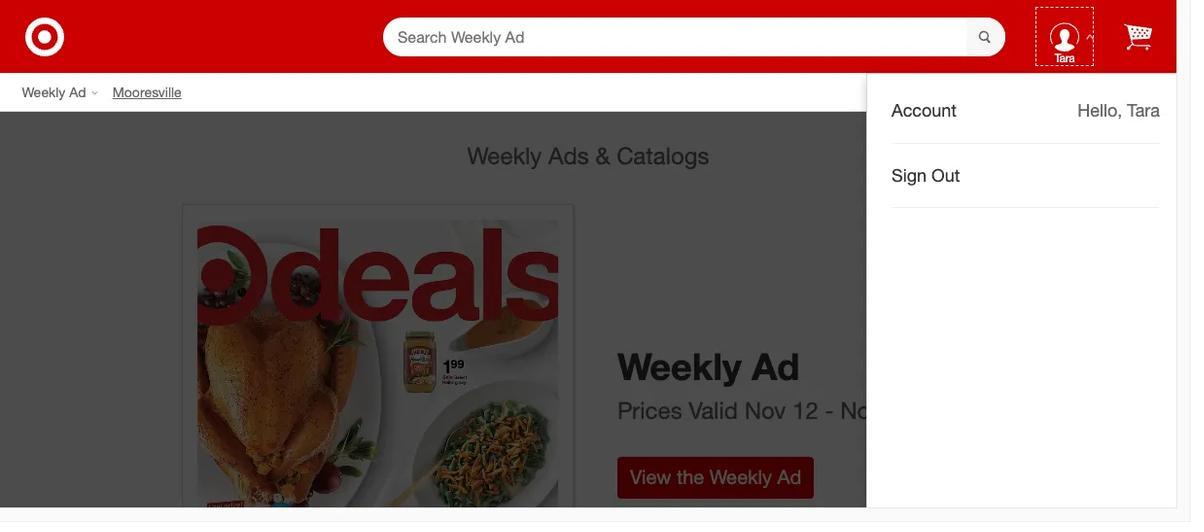 Task type: vqa. For each thing, say whether or not it's contained in the screenshot.
View
yes



Task type: locate. For each thing, give the bounding box(es) containing it.
nov right -
[[841, 396, 882, 425]]

0 vertical spatial tara
[[1055, 51, 1075, 65]]

sign out
[[892, 165, 960, 185]]

ad up the 12
[[752, 344, 800, 389]]

weekly
[[22, 83, 66, 100], [467, 141, 542, 170], [618, 344, 742, 389], [710, 465, 772, 489]]

weekly inside weekly ad prices valid nov 12 - nov 18
[[618, 344, 742, 389]]

weekly inside "button"
[[710, 465, 772, 489]]

view the weekly ad button
[[618, 457, 814, 499]]

Search Weekly Ad search field
[[383, 17, 1006, 57]]

form
[[383, 17, 1006, 57]]

prices
[[618, 396, 683, 425]]

ad inside "button"
[[778, 465, 802, 489]]

view the weekly ad image
[[182, 205, 574, 522]]

the
[[677, 465, 705, 489]]

weekly down go to target.com image
[[22, 83, 66, 100]]

weekly left ads
[[467, 141, 542, 170]]

nov
[[745, 396, 786, 425], [841, 396, 882, 425]]

0 vertical spatial ad
[[69, 83, 86, 100]]

-
[[825, 396, 834, 425]]

ad left the mooresville
[[69, 83, 86, 100]]

18
[[889, 396, 915, 425]]

view
[[630, 465, 671, 489]]

1 horizontal spatial nov
[[841, 396, 882, 425]]

ad down the 12
[[778, 465, 802, 489]]

tara
[[1055, 51, 1075, 65], [1128, 100, 1160, 121]]

sign out link
[[892, 165, 960, 185]]

view the weekly ad
[[630, 465, 802, 489]]

weekly right the
[[710, 465, 772, 489]]

ad inside weekly ad prices valid nov 12 - nov 18
[[752, 344, 800, 389]]

2 nov from the left
[[841, 396, 882, 425]]

1 horizontal spatial tara
[[1128, 100, 1160, 121]]

0 horizontal spatial nov
[[745, 396, 786, 425]]

catalogs
[[617, 141, 710, 170]]

ad
[[69, 83, 86, 100], [752, 344, 800, 389], [778, 465, 802, 489]]

weekly up prices
[[618, 344, 742, 389]]

2 vertical spatial ad
[[778, 465, 802, 489]]

hello,
[[1078, 100, 1123, 121]]

weekly ad prices valid nov 12 - nov 18
[[618, 344, 915, 425]]

nov left the 12
[[745, 396, 786, 425]]

ad for weekly ad
[[69, 83, 86, 100]]

hello, tara
[[1078, 100, 1160, 121]]

ad for weekly ad prices valid nov 12 - nov 18
[[752, 344, 800, 389]]

1 vertical spatial ad
[[752, 344, 800, 389]]

out
[[932, 165, 960, 185]]



Task type: describe. For each thing, give the bounding box(es) containing it.
12
[[793, 396, 819, 425]]

mooresville link
[[112, 82, 196, 102]]

valid
[[689, 396, 738, 425]]

&
[[596, 141, 610, 170]]

tara link
[[1035, 5, 1095, 67]]

weekly ad
[[22, 83, 86, 100]]

sign
[[892, 165, 927, 185]]

1 vertical spatial tara
[[1128, 100, 1160, 121]]

weekly for weekly ad prices valid nov 12 - nov 18
[[618, 344, 742, 389]]

ads
[[549, 141, 589, 170]]

go to target.com image
[[25, 17, 64, 56]]

account
[[892, 100, 957, 121]]

weekly for weekly ads & catalogs
[[467, 141, 542, 170]]

weekly for weekly ad
[[22, 83, 66, 100]]

mooresville
[[112, 83, 182, 100]]

0 horizontal spatial tara
[[1055, 51, 1075, 65]]

1 nov from the left
[[745, 396, 786, 425]]

view your cart on target.com image
[[1124, 23, 1153, 50]]

weekly ads & catalogs
[[467, 141, 710, 170]]

weekly ad link
[[22, 82, 112, 102]]



